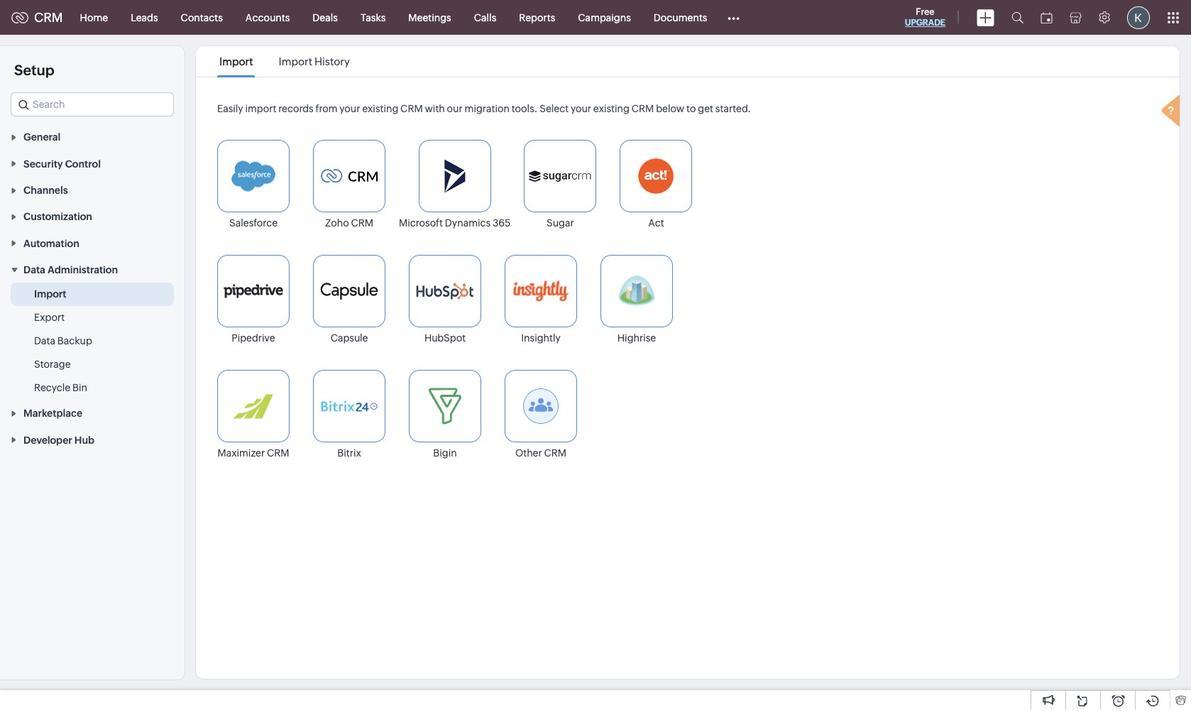 Task type: locate. For each thing, give the bounding box(es) containing it.
upgrade
[[905, 18, 946, 28]]

import link up the export
[[34, 287, 66, 301]]

bin
[[72, 382, 87, 394]]

2 horizontal spatial import
[[279, 55, 312, 67]]

import left the history
[[279, 55, 312, 67]]

recycle bin
[[34, 382, 87, 394]]

documents link
[[643, 0, 719, 34]]

1 vertical spatial data
[[34, 335, 55, 347]]

1 horizontal spatial existing
[[594, 103, 630, 114]]

customization button
[[0, 203, 185, 230]]

0 horizontal spatial import link
[[34, 287, 66, 301]]

capsule
[[331, 332, 368, 344]]

data for data backup
[[34, 335, 55, 347]]

create menu element
[[969, 0, 1004, 34]]

calls
[[474, 12, 497, 23]]

existing right from
[[362, 103, 399, 114]]

data down the export
[[34, 335, 55, 347]]

automation button
[[0, 230, 185, 256]]

history
[[315, 55, 350, 67]]

1 your from the left
[[340, 103, 360, 114]]

export link
[[34, 310, 65, 325]]

accounts link
[[234, 0, 301, 34]]

act
[[649, 217, 665, 229]]

contacts link
[[169, 0, 234, 34]]

hubspot
[[425, 332, 466, 344]]

hub
[[74, 435, 94, 446]]

started.
[[716, 103, 751, 114]]

easily import records from your existing crm with our migration tools. select your existing crm below to get started.
[[217, 103, 751, 114]]

profile element
[[1119, 0, 1159, 34]]

tasks link
[[349, 0, 397, 34]]

your right select
[[571, 103, 592, 114]]

0 vertical spatial data
[[23, 264, 45, 276]]

data inside dropdown button
[[23, 264, 45, 276]]

data administration region
[[0, 283, 185, 400]]

reports link
[[508, 0, 567, 34]]

data inside region
[[34, 335, 55, 347]]

import inside data administration region
[[34, 288, 66, 300]]

None field
[[11, 92, 174, 116]]

logo image
[[11, 12, 28, 23]]

1 horizontal spatial your
[[571, 103, 592, 114]]

import
[[245, 103, 277, 114]]

migration
[[465, 103, 510, 114]]

import link
[[217, 55, 255, 67], [34, 287, 66, 301]]

your
[[340, 103, 360, 114], [571, 103, 592, 114]]

0 vertical spatial import link
[[217, 55, 255, 67]]

2 your from the left
[[571, 103, 592, 114]]

crm right zoho
[[351, 217, 374, 229]]

to
[[687, 103, 696, 114]]

your right from
[[340, 103, 360, 114]]

export
[[34, 312, 65, 323]]

import history link
[[277, 55, 352, 67]]

crm link
[[11, 10, 63, 25]]

developer hub button
[[0, 426, 185, 453]]

1 vertical spatial import link
[[34, 287, 66, 301]]

import up the export
[[34, 288, 66, 300]]

insightly
[[522, 332, 561, 344]]

administration
[[48, 264, 118, 276]]

bitrix
[[338, 447, 361, 459]]

1 horizontal spatial import link
[[217, 55, 255, 67]]

zoho crm
[[325, 217, 374, 229]]

meetings
[[409, 12, 452, 23]]

marketplace button
[[0, 400, 185, 426]]

search element
[[1004, 0, 1033, 35]]

highrise
[[618, 332, 656, 344]]

free upgrade
[[905, 6, 946, 28]]

customization
[[23, 211, 92, 223]]

automation
[[23, 238, 79, 249]]

data for data administration
[[23, 264, 45, 276]]

general button
[[0, 124, 185, 150]]

crm
[[34, 10, 63, 25], [401, 103, 423, 114], [632, 103, 654, 114], [351, 217, 374, 229], [267, 447, 289, 459], [544, 447, 567, 459]]

data
[[23, 264, 45, 276], [34, 335, 55, 347]]

0 horizontal spatial your
[[340, 103, 360, 114]]

0 horizontal spatial import
[[34, 288, 66, 300]]

deals link
[[301, 0, 349, 34]]

import up easily
[[220, 55, 253, 67]]

storage link
[[34, 357, 71, 372]]

list
[[207, 46, 363, 77]]

import history
[[279, 55, 350, 67]]

backup
[[57, 335, 92, 347]]

data down automation
[[23, 264, 45, 276]]

channels button
[[0, 177, 185, 203]]

easily
[[217, 103, 243, 114]]

data administration
[[23, 264, 118, 276]]

existing right select
[[594, 103, 630, 114]]

existing
[[362, 103, 399, 114], [594, 103, 630, 114]]

0 horizontal spatial existing
[[362, 103, 399, 114]]

developer
[[23, 435, 72, 446]]

import link up easily
[[217, 55, 255, 67]]

import
[[220, 55, 253, 67], [279, 55, 312, 67], [34, 288, 66, 300]]

crm left the 'with'
[[401, 103, 423, 114]]

leads link
[[119, 0, 169, 34]]

365
[[493, 217, 511, 229]]

help image
[[1159, 93, 1188, 132]]

accounts
[[246, 12, 290, 23]]



Task type: vqa. For each thing, say whether or not it's contained in the screenshot.
Kris Marrier (Sample)
no



Task type: describe. For each thing, give the bounding box(es) containing it.
recycle bin link
[[34, 381, 87, 395]]

calendar image
[[1041, 12, 1053, 23]]

Other Modules field
[[719, 6, 750, 29]]

bigin
[[433, 447, 457, 459]]

data backup
[[34, 335, 92, 347]]

calls link
[[463, 0, 508, 34]]

tools.
[[512, 103, 538, 114]]

recycle
[[34, 382, 70, 394]]

with
[[425, 103, 445, 114]]

tasks
[[361, 12, 386, 23]]

from
[[316, 103, 338, 114]]

zoho
[[325, 217, 349, 229]]

2 existing from the left
[[594, 103, 630, 114]]

crm left below
[[632, 103, 654, 114]]

data backup link
[[34, 334, 92, 348]]

developer hub
[[23, 435, 94, 446]]

campaigns
[[578, 12, 631, 23]]

security control
[[23, 158, 101, 170]]

deals
[[313, 12, 338, 23]]

1 existing from the left
[[362, 103, 399, 114]]

security control button
[[0, 150, 185, 177]]

general
[[23, 132, 61, 143]]

dynamics
[[445, 217, 491, 229]]

sugar
[[547, 217, 574, 229]]

home link
[[69, 0, 119, 34]]

reports
[[519, 12, 556, 23]]

import link for the export link
[[34, 287, 66, 301]]

1 horizontal spatial import
[[220, 55, 253, 67]]

search image
[[1012, 11, 1024, 23]]

create menu image
[[977, 9, 995, 26]]

channels
[[23, 185, 68, 196]]

our
[[447, 103, 463, 114]]

get
[[698, 103, 714, 114]]

list containing import
[[207, 46, 363, 77]]

storage
[[34, 359, 71, 370]]

crm right maximizer
[[267, 447, 289, 459]]

marketplace
[[23, 408, 82, 419]]

maximizer crm
[[218, 447, 289, 459]]

contacts
[[181, 12, 223, 23]]

select
[[540, 103, 569, 114]]

security
[[23, 158, 63, 170]]

setup
[[14, 62, 54, 78]]

other crm
[[516, 447, 567, 459]]

free
[[916, 6, 935, 17]]

microsoft dynamics 365
[[399, 217, 511, 229]]

maximizer
[[218, 447, 265, 459]]

other
[[516, 447, 542, 459]]

documents
[[654, 12, 708, 23]]

data administration button
[[0, 256, 185, 283]]

microsoft
[[399, 217, 443, 229]]

home
[[80, 12, 108, 23]]

below
[[656, 103, 685, 114]]

crm right logo
[[34, 10, 63, 25]]

meetings link
[[397, 0, 463, 34]]

import link for import history link
[[217, 55, 255, 67]]

campaigns link
[[567, 0, 643, 34]]

records
[[279, 103, 314, 114]]

crm right other
[[544, 447, 567, 459]]

profile image
[[1128, 6, 1151, 29]]

Search text field
[[11, 93, 173, 116]]

leads
[[131, 12, 158, 23]]

control
[[65, 158, 101, 170]]

pipedrive
[[232, 332, 275, 344]]

salesforce
[[229, 217, 278, 229]]



